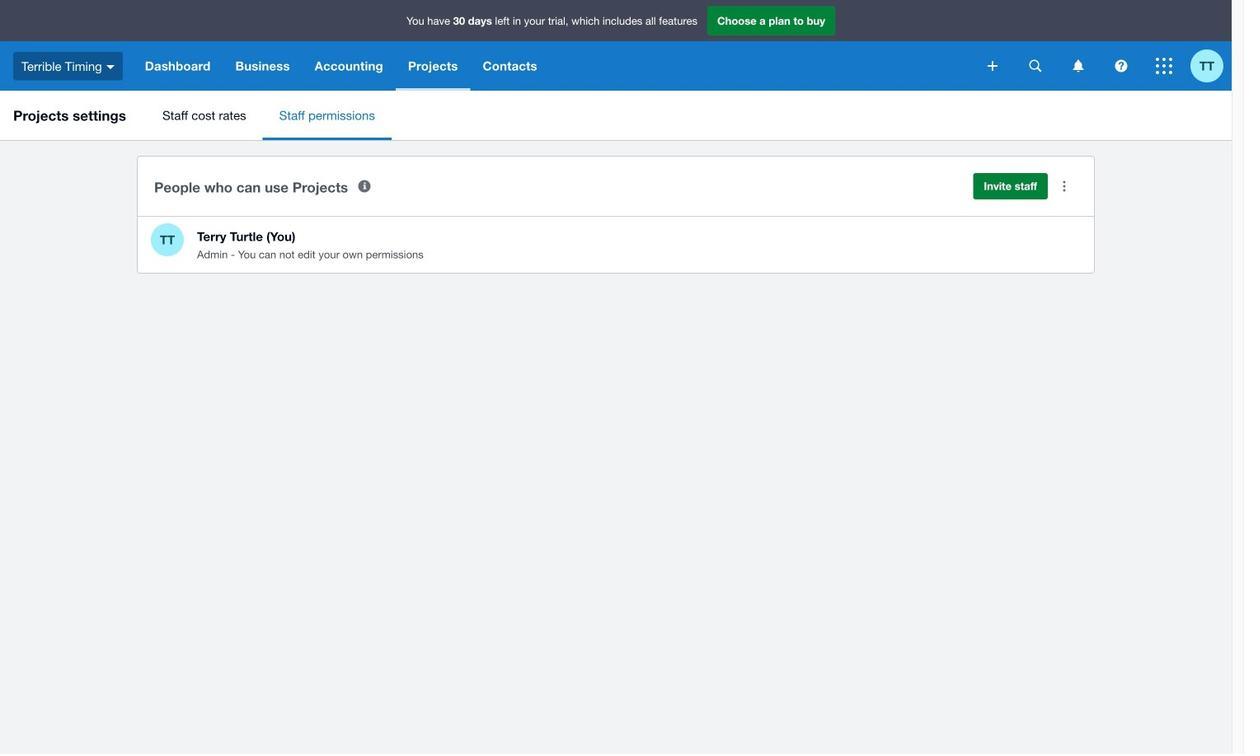 Task type: vqa. For each thing, say whether or not it's contained in the screenshot.
more info icon
yes



Task type: describe. For each thing, give the bounding box(es) containing it.
0 horizontal spatial svg image
[[988, 61, 998, 71]]

more info image
[[348, 170, 381, 203]]

2 horizontal spatial svg image
[[1115, 60, 1128, 72]]

more options image
[[1048, 170, 1081, 203]]

2 horizontal spatial svg image
[[1156, 58, 1172, 74]]



Task type: locate. For each thing, give the bounding box(es) containing it.
1 horizontal spatial svg image
[[1029, 60, 1042, 72]]

banner
[[0, 0, 1232, 91]]

svg image
[[1156, 58, 1172, 74], [1029, 60, 1042, 72], [106, 65, 114, 69]]

0 horizontal spatial svg image
[[106, 65, 114, 69]]

svg image
[[1073, 60, 1084, 72], [1115, 60, 1128, 72], [988, 61, 998, 71]]

1 horizontal spatial svg image
[[1073, 60, 1084, 72]]



